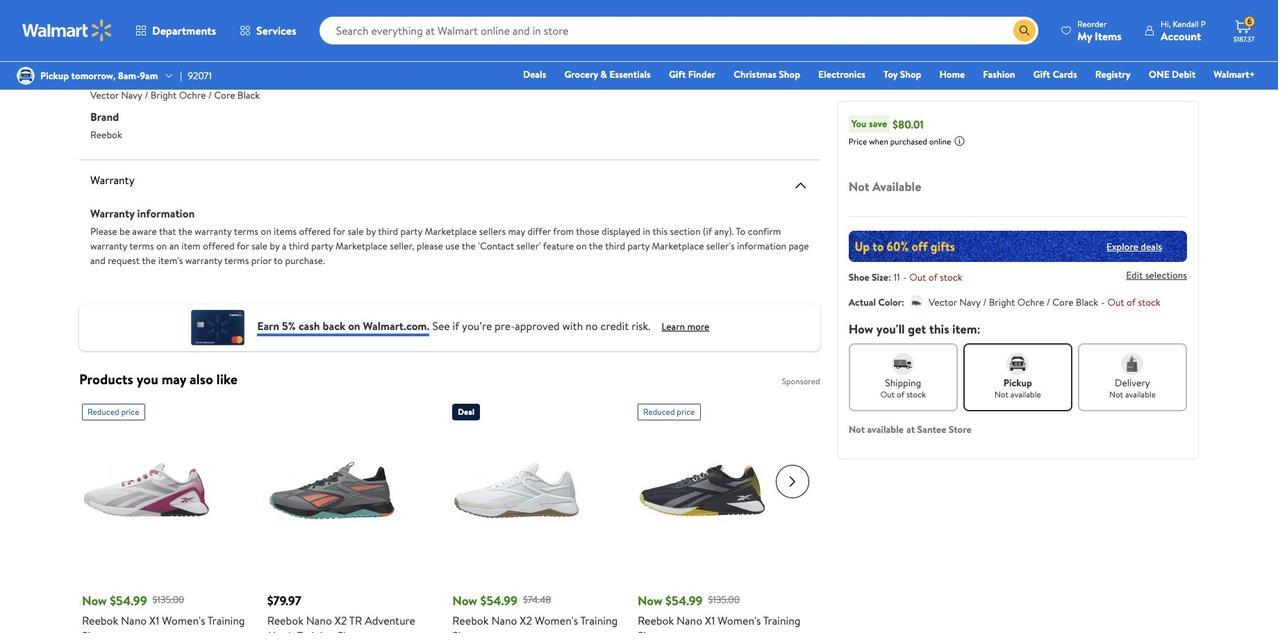 Task type: vqa. For each thing, say whether or not it's contained in the screenshot.


Task type: describe. For each thing, give the bounding box(es) containing it.
not available at santee store
[[849, 423, 972, 436]]

toy shop link
[[878, 67, 928, 82]]

not available
[[849, 178, 922, 195]]

color inside 11 gender female color vector navy / bright ochre / core black brand reebok
[[90, 69, 117, 84]]

grocery & essentials
[[565, 67, 651, 81]]

risk.
[[632, 318, 651, 334]]

1 vertical spatial core
[[1053, 295, 1074, 309]]

ochre inside 11 gender female color vector navy / bright ochre / core black brand reebok
[[179, 88, 206, 102]]

to
[[274, 253, 283, 267]]

aware
[[132, 224, 157, 238]]

available
[[873, 178, 922, 195]]

departments button
[[124, 14, 228, 47]]

1 vertical spatial terms
[[129, 239, 154, 253]]

p
[[1202, 18, 1207, 30]]

6
[[1248, 15, 1253, 27]]

pickup for not
[[1004, 376, 1033, 390]]

of for shipping out of stock
[[897, 389, 905, 400]]

walmart.com.
[[363, 318, 430, 334]]

1 horizontal spatial of
[[929, 270, 938, 284]]

toy
[[884, 67, 898, 81]]

seller'
[[517, 239, 541, 253]]

departments
[[152, 23, 216, 38]]

: for color
[[902, 295, 905, 309]]

pre-
[[495, 318, 515, 334]]

now $54.99 $135.00 reebok nano x1 women's training shoes for 4th product group from the right's reebok nano x1 women's training shoes image
[[82, 592, 245, 633]]

actual color :
[[849, 295, 905, 309]]

1 vertical spatial navy
[[960, 295, 981, 309]]

this inside warranty information please be aware that the warranty terms on items offered for sale by third party marketplace sellers may differ from those displayed in this section (if any). to confirm warranty terms on an item offered for sale by a third party marketplace seller, please use the 'contact seller' feature on the third party marketplace seller's information page and request the item's warranty terms prior to purchase.
[[653, 224, 668, 238]]

cash
[[299, 318, 320, 334]]

christmas shop link
[[728, 67, 807, 82]]

not left the 'available'
[[849, 178, 870, 195]]

0 horizontal spatial marketplace
[[336, 239, 388, 253]]

intent image for delivery image
[[1122, 353, 1144, 375]]

edit selections button
[[1127, 268, 1188, 282]]

to
[[736, 224, 746, 238]]

1 vertical spatial information
[[737, 239, 787, 253]]

on right back
[[348, 318, 360, 334]]

(if
[[703, 224, 712, 238]]

of for - out of stock
[[1127, 295, 1136, 309]]

gift for gift cards
[[1034, 67, 1051, 81]]

now for reebok nano x2 women's training shoes image
[[453, 592, 478, 609]]

$54.99 for reebok nano x2 women's training shoes image
[[481, 592, 518, 609]]

shop for toy shop
[[901, 67, 922, 81]]

vector inside 11 gender female color vector navy / bright ochre / core black brand reebok
[[90, 88, 119, 102]]

approved
[[515, 318, 560, 334]]

purchased
[[891, 136, 928, 147]]

explore
[[1107, 239, 1139, 253]]

brand
[[90, 109, 119, 124]]

1 horizontal spatial out
[[910, 270, 927, 284]]

services
[[257, 23, 297, 38]]

one
[[1149, 67, 1170, 81]]

warranty information please be aware that the warranty terms on items offered for sale by third party marketplace sellers may differ from those displayed in this section (if any). to confirm warranty terms on an item offered for sale by a third party marketplace seller, please use the 'contact seller' feature on the third party marketplace seller's information page and request the item's warranty terms prior to purchase.
[[90, 205, 809, 267]]

one debit
[[1149, 67, 1196, 81]]

0 horizontal spatial by
[[270, 239, 280, 253]]

on left an at the left top
[[156, 239, 167, 253]]

and
[[90, 253, 106, 267]]

- out of stock
[[1102, 295, 1161, 309]]

price for 4th product group from the right
[[121, 406, 139, 417]]

credit
[[601, 318, 629, 334]]

0 vertical spatial warranty
[[195, 224, 232, 238]]

0 horizontal spatial offered
[[203, 239, 235, 253]]

capitalone image
[[190, 310, 246, 345]]

please
[[90, 224, 117, 238]]

electronics link
[[813, 67, 872, 82]]

warranty for warranty
[[90, 172, 135, 187]]

reebok nano x2 tr adventure men's training shoes image
[[267, 426, 397, 555]]

11 inside 11 gender female color vector navy / bright ochre / core black brand reebok
[[90, 9, 97, 23]]

santee
[[918, 423, 947, 436]]

x1 for 4th product group from the right
[[149, 613, 159, 628]]

seller,
[[390, 239, 415, 253]]

debit
[[1173, 67, 1196, 81]]

reebok for reebok nano x2 women's training shoes image
[[453, 613, 489, 628]]

christmas shop
[[734, 67, 801, 81]]

1 horizontal spatial party
[[401, 224, 423, 238]]

store
[[949, 423, 972, 436]]

size
[[872, 270, 889, 284]]

registry
[[1096, 67, 1131, 81]]

grocery & essentials link
[[558, 67, 657, 82]]

essentials
[[610, 67, 651, 81]]

more
[[688, 320, 710, 334]]

home link
[[934, 67, 972, 82]]

prior
[[251, 253, 272, 267]]

now $54.99 $135.00 reebok nano x1 women's training shoes for fourth product group reebok nano x1 women's training shoes image
[[638, 592, 801, 633]]

nano for fourth product group reebok nano x1 women's training shoes image
[[677, 613, 703, 628]]

reduced price for 4th product group from the right
[[88, 406, 139, 417]]

1 vertical spatial -
[[1102, 295, 1105, 309]]

item's
[[158, 253, 183, 267]]

you'll
[[877, 320, 905, 338]]

Search search field
[[319, 17, 1039, 44]]

shoe size : 11 - out of stock
[[849, 270, 963, 284]]

the up item
[[178, 224, 193, 238]]

finder
[[689, 67, 716, 81]]

may inside warranty information please be aware that the warranty terms on items offered for sale by third party marketplace sellers may differ from those displayed in this section (if any). to confirm warranty terms on an item offered for sale by a third party marketplace seller, please use the 'contact seller' feature on the third party marketplace seller's information page and request the item's warranty terms prior to purchase.
[[508, 224, 526, 238]]

out for shipping out of stock
[[881, 389, 895, 400]]

please
[[417, 239, 443, 253]]

you're
[[462, 318, 492, 334]]

1 vertical spatial color
[[879, 295, 902, 309]]

with
[[563, 318, 583, 334]]

warranty image
[[793, 177, 809, 194]]

available for delivery
[[1126, 389, 1156, 400]]

products
[[79, 369, 133, 388]]

women's for 4th product group from the right's reebok nano x1 women's training shoes image
[[162, 613, 205, 628]]

products you may also like
[[79, 369, 238, 388]]

request
[[108, 253, 140, 267]]

shoes for fourth product group reebok nano x1 women's training shoes image
[[638, 628, 666, 633]]

4 product group from the left
[[638, 398, 804, 633]]

reebok inside 11 gender female color vector navy / bright ochre / core black brand reebok
[[90, 128, 122, 141]]

confirm
[[748, 224, 781, 238]]

bright inside 11 gender female color vector navy / bright ochre / core black brand reebok
[[151, 88, 177, 102]]

a
[[282, 239, 287, 253]]

walmart image
[[22, 19, 113, 42]]

no
[[586, 318, 598, 334]]

$187.37
[[1234, 34, 1255, 44]]

reebok for 4th product group from the right's reebok nano x1 women's training shoes image
[[82, 613, 118, 628]]

capital one  earn 5% cash back on walmart.com. see if you're pre-approved with no credit risk. learn more element
[[662, 320, 710, 334]]

1 vertical spatial this
[[930, 320, 950, 338]]

1 horizontal spatial marketplace
[[425, 224, 477, 238]]

2 vertical spatial warranty
[[185, 253, 222, 267]]

actual
[[849, 295, 876, 309]]

cards
[[1053, 67, 1078, 81]]

kendall
[[1173, 18, 1200, 30]]

explore deals
[[1107, 239, 1163, 253]]

gift finder
[[669, 67, 716, 81]]

training for 4th product group from the right's reebok nano x1 women's training shoes image
[[208, 613, 245, 628]]

0 horizontal spatial third
[[289, 239, 309, 253]]

one debit link
[[1143, 67, 1203, 82]]

christmas
[[734, 67, 777, 81]]

registry link
[[1090, 67, 1138, 82]]

reebok nano x1 women's training shoes image for 4th product group from the right
[[82, 426, 211, 555]]

save
[[869, 117, 888, 131]]

how you'll get this item:
[[849, 320, 981, 338]]

next slide for products you may also like list image
[[776, 465, 809, 498]]

gender
[[90, 30, 126, 45]]

not inside delivery not available
[[1110, 389, 1124, 400]]

training for reebok nano x2 women's training shoes image
[[581, 613, 618, 628]]

1 horizontal spatial offered
[[299, 224, 331, 238]]

8am-
[[118, 69, 140, 83]]

gift for gift finder
[[669, 67, 686, 81]]

training inside $79.97 reebok nano x2 tr adventure men's training shoes
[[297, 628, 335, 633]]

see
[[433, 318, 450, 334]]

black inside 11 gender female color vector navy / bright ochre / core black brand reebok
[[238, 88, 260, 102]]

adventure
[[365, 613, 416, 628]]

reduced price for fourth product group
[[644, 406, 695, 417]]

1 horizontal spatial 11
[[894, 270, 901, 284]]

|
[[180, 69, 182, 83]]

get
[[908, 320, 927, 338]]

0 horizontal spatial party
[[311, 239, 333, 253]]

0 horizontal spatial sale
[[252, 239, 268, 253]]

pickup tomorrow, 8am-9am
[[40, 69, 158, 83]]

be
[[120, 224, 130, 238]]

1 vertical spatial warranty
[[90, 239, 127, 253]]

1 vertical spatial bright
[[990, 295, 1016, 309]]

nano for reebok nano x2 women's training shoes image
[[492, 613, 517, 628]]

9am
[[140, 69, 158, 83]]



Task type: locate. For each thing, give the bounding box(es) containing it.
product group containing $79.97
[[267, 398, 433, 633]]

2 now $54.99 $135.00 reebok nano x1 women's training shoes from the left
[[638, 592, 801, 633]]

3 shoes from the left
[[453, 628, 481, 633]]

bright down 9am
[[151, 88, 177, 102]]

gift
[[669, 67, 686, 81], [1034, 67, 1051, 81]]

bright down "up to sixty percent off deals. shop now." image at the right top of the page
[[990, 295, 1016, 309]]

page
[[789, 239, 809, 253]]

0 horizontal spatial x1
[[149, 613, 159, 628]]

information
[[137, 205, 195, 221], [737, 239, 787, 253]]

marketplace up "use"
[[425, 224, 477, 238]]

color down the female
[[90, 69, 117, 84]]

0 vertical spatial may
[[508, 224, 526, 238]]

vector
[[90, 88, 119, 102], [929, 295, 958, 309]]

ochre down "up to sixty percent off deals. shop now." image at the right top of the page
[[1018, 295, 1045, 309]]

1 horizontal spatial bright
[[990, 295, 1016, 309]]

warranty down please
[[90, 239, 127, 253]]

2 horizontal spatial women's
[[718, 613, 761, 628]]

explore deals link
[[1102, 234, 1168, 259]]

price for fourth product group
[[677, 406, 695, 417]]

1 reduced from the left
[[88, 406, 119, 417]]

1 vertical spatial :
[[902, 295, 905, 309]]

92071
[[188, 69, 212, 83]]

3 product group from the left
[[453, 398, 619, 633]]

0 horizontal spatial color
[[90, 69, 117, 84]]

not down intent image for pickup
[[995, 389, 1009, 400]]

terms
[[234, 224, 259, 238], [129, 239, 154, 253], [225, 253, 249, 267]]

11 up gender
[[90, 9, 97, 23]]

walmart+
[[1214, 67, 1256, 81]]

third down displayed
[[605, 239, 626, 253]]

back
[[323, 318, 346, 334]]

marketplace down section
[[652, 239, 704, 253]]

0 vertical spatial warranty
[[90, 172, 135, 187]]

1 $135.00 from the left
[[153, 593, 184, 607]]

sponsored
[[782, 375, 821, 387]]

1 horizontal spatial color
[[879, 295, 902, 309]]

men's
[[267, 628, 295, 633]]

1 horizontal spatial $54.99
[[481, 592, 518, 609]]

1 horizontal spatial reduced price
[[644, 406, 695, 417]]

women's for fourth product group reebok nano x1 women's training shoes image
[[718, 613, 761, 628]]

2 reebok nano x1 women's training shoes image from the left
[[638, 426, 767, 555]]

women's inside now $54.99 $74.48 reebok nano x2 women's training shoes
[[535, 613, 578, 628]]

pickup not available
[[995, 376, 1042, 400]]

now inside now $54.99 $74.48 reebok nano x2 women's training shoes
[[453, 592, 478, 609]]

shop right the toy
[[901, 67, 922, 81]]

1 horizontal spatial for
[[333, 224, 346, 238]]

black down services dropdown button
[[238, 88, 260, 102]]

1 $54.99 from the left
[[110, 592, 147, 609]]

stock up item:
[[940, 270, 963, 284]]

0 horizontal spatial now $54.99 $135.00 reebok nano x1 women's training shoes
[[82, 592, 245, 633]]

terms down aware
[[129, 239, 154, 253]]

pickup for tomorrow,
[[40, 69, 69, 83]]

at
[[907, 423, 915, 436]]

of inside shipping out of stock
[[897, 389, 905, 400]]

now for fourth product group reebok nano x1 women's training shoes image
[[638, 592, 663, 609]]

black left - out of stock
[[1076, 295, 1099, 309]]

2 reduced from the left
[[644, 406, 675, 417]]

nano inside now $54.99 $74.48 reebok nano x2 women's training shoes
[[492, 613, 517, 628]]

section
[[670, 224, 701, 238]]

learn
[[662, 320, 685, 334]]

1 x1 from the left
[[149, 613, 159, 628]]

1 vertical spatial sale
[[252, 239, 268, 253]]

1 x2 from the left
[[335, 613, 347, 628]]

warranty for warranty information please be aware that the warranty terms on items offered for sale by third party marketplace sellers may differ from those displayed in this section (if any). to confirm warranty terms on an item offered for sale by a third party marketplace seller, please use the 'contact seller' feature on the third party marketplace seller's information page and request the item's warranty terms prior to purchase.
[[90, 205, 135, 221]]

0 horizontal spatial reebok nano x1 women's training shoes image
[[82, 426, 211, 555]]

3 nano from the left
[[492, 613, 517, 628]]

reorder
[[1078, 18, 1108, 30]]

1 horizontal spatial now
[[453, 592, 478, 609]]

0 vertical spatial 11
[[90, 9, 97, 23]]

2 now from the left
[[453, 592, 478, 609]]

0 horizontal spatial of
[[897, 389, 905, 400]]

: for size
[[889, 270, 892, 284]]

1 horizontal spatial $135.00
[[709, 593, 740, 607]]

0 horizontal spatial reduced
[[88, 406, 119, 417]]

1 vertical spatial 11
[[894, 270, 901, 284]]

warranty down item
[[185, 253, 222, 267]]

2 product group from the left
[[267, 398, 433, 633]]

1 horizontal spatial reebok nano x1 women's training shoes image
[[638, 426, 767, 555]]

training
[[208, 613, 245, 628], [581, 613, 618, 628], [764, 613, 801, 628], [297, 628, 335, 633]]

2 $135.00 from the left
[[709, 593, 740, 607]]

1 now from the left
[[82, 592, 107, 609]]

reebok for fourth product group reebok nano x1 women's training shoes image
[[638, 613, 674, 628]]

items
[[1095, 28, 1122, 43]]

now $54.99 $74.48 reebok nano x2 women's training shoes
[[453, 592, 618, 633]]

shoes for reebok nano x2 women's training shoes image
[[453, 628, 481, 633]]

1 reduced price from the left
[[88, 406, 139, 417]]

stock
[[940, 270, 963, 284], [1139, 295, 1161, 309], [907, 389, 926, 400]]

reebok nano x1 women's training shoes image for fourth product group
[[638, 426, 767, 555]]

1 vertical spatial ochre
[[1018, 295, 1045, 309]]

3 $54.99 from the left
[[666, 592, 703, 609]]

0 vertical spatial offered
[[299, 224, 331, 238]]

sellers
[[479, 224, 506, 238]]

2 horizontal spatial third
[[605, 239, 626, 253]]

party up seller, in the left of the page
[[401, 224, 423, 238]]

$79.97 reebok nano x2 tr adventure men's training shoes
[[267, 592, 416, 633]]

2 reduced price from the left
[[644, 406, 695, 417]]

2 vertical spatial terms
[[225, 253, 249, 267]]

stock down edit selections at the right
[[1139, 295, 1161, 309]]

you
[[137, 369, 158, 388]]

nano for 4th product group from the right's reebok nano x1 women's training shoes image
[[121, 613, 147, 628]]

1 horizontal spatial ochre
[[1018, 295, 1045, 309]]

not down intent image for delivery
[[1110, 389, 1124, 400]]

1 vertical spatial vector
[[929, 295, 958, 309]]

available down intent image for pickup
[[1011, 389, 1042, 400]]

shipping
[[886, 376, 922, 390]]

search icon image
[[1020, 25, 1031, 36]]

1 horizontal spatial :
[[902, 295, 905, 309]]

1 women's from the left
[[162, 613, 205, 628]]

gift left cards
[[1034, 67, 1051, 81]]

offered
[[299, 224, 331, 238], [203, 239, 235, 253]]

out down explore on the top right of page
[[1108, 295, 1125, 309]]

this right get
[[930, 320, 950, 338]]

x2
[[335, 613, 347, 628], [520, 613, 532, 628]]

1 horizontal spatial information
[[737, 239, 787, 253]]

information up that
[[137, 205, 195, 221]]

stock for - out of stock
[[1139, 295, 1161, 309]]

deals
[[1141, 239, 1163, 253]]

differ
[[528, 224, 551, 238]]

tomorrow,
[[71, 69, 116, 83]]

marketplace left seller, in the left of the page
[[336, 239, 388, 253]]

delivery
[[1116, 376, 1151, 390]]

11
[[90, 9, 97, 23], [894, 270, 901, 284]]

1 horizontal spatial price
[[677, 406, 695, 417]]

0 vertical spatial ochre
[[179, 88, 206, 102]]

0 horizontal spatial information
[[137, 205, 195, 221]]

1 horizontal spatial x1
[[705, 613, 715, 628]]

0 horizontal spatial 11
[[90, 9, 97, 23]]

1 product group from the left
[[82, 398, 248, 633]]

$135.00 for fourth product group reebok nano x1 women's training shoes image
[[709, 593, 740, 607]]

| 92071
[[180, 69, 212, 83]]

0 horizontal spatial women's
[[162, 613, 205, 628]]

third right a
[[289, 239, 309, 253]]

2 horizontal spatial stock
[[1139, 295, 1161, 309]]

x2 inside now $54.99 $74.48 reebok nano x2 women's training shoes
[[520, 613, 532, 628]]

out inside shipping out of stock
[[881, 389, 895, 400]]

out
[[910, 270, 927, 284], [1108, 295, 1125, 309], [881, 389, 895, 400]]

1 horizontal spatial sale
[[348, 224, 364, 238]]

available inside delivery not available
[[1126, 389, 1156, 400]]

1 reebok nano x1 women's training shoes image from the left
[[82, 426, 211, 555]]

for left a
[[237, 239, 249, 253]]

this
[[653, 224, 668, 238], [930, 320, 950, 338]]

1 vertical spatial may
[[162, 369, 186, 388]]

legal information image
[[955, 136, 966, 147]]

on down those
[[576, 239, 587, 253]]

0 vertical spatial of
[[929, 270, 938, 284]]

x2 left tr
[[335, 613, 347, 628]]

0 vertical spatial color
[[90, 69, 117, 84]]

2 horizontal spatial party
[[628, 239, 650, 253]]

warranty inside warranty information please be aware that the warranty terms on items offered for sale by third party marketplace sellers may differ from those displayed in this section (if any). to confirm warranty terms on an item offered for sale by a third party marketplace seller, please use the 'contact seller' feature on the third party marketplace seller's information page and request the item's warranty terms prior to purchase.
[[90, 205, 135, 221]]

product group
[[82, 398, 248, 633], [267, 398, 433, 633], [453, 398, 619, 633], [638, 398, 804, 633]]

black
[[238, 88, 260, 102], [1076, 295, 1099, 309]]

$54.99 for fourth product group reebok nano x1 women's training shoes image
[[666, 592, 703, 609]]

that
[[159, 224, 176, 238]]

tr
[[349, 613, 362, 628]]

warranty
[[90, 172, 135, 187], [90, 205, 135, 221]]

2 warranty from the top
[[90, 205, 135, 221]]

party up purchase.
[[311, 239, 333, 253]]

&
[[601, 67, 607, 81]]

nano inside $79.97 reebok nano x2 tr adventure men's training shoes
[[306, 613, 332, 628]]

3 now from the left
[[638, 592, 663, 609]]

you save $80.01
[[852, 116, 924, 132]]

the
[[178, 224, 193, 238], [462, 239, 476, 253], [589, 239, 603, 253], [142, 253, 156, 267]]

on left items
[[261, 224, 272, 238]]

shoe
[[849, 270, 870, 284]]

 image
[[17, 67, 35, 85]]

/
[[145, 88, 148, 102], [208, 88, 212, 102], [984, 295, 987, 309], [1047, 295, 1051, 309]]

offered right items
[[299, 224, 331, 238]]

ochre
[[179, 88, 206, 102], [1018, 295, 1045, 309]]

seller's
[[707, 239, 735, 253]]

third
[[378, 224, 398, 238], [289, 239, 309, 253], [605, 239, 626, 253]]

pickup left 'tomorrow,'
[[40, 69, 69, 83]]

pickup inside pickup not available
[[1004, 376, 1033, 390]]

shop right christmas
[[779, 67, 801, 81]]

color up the you'll
[[879, 295, 902, 309]]

reebok inside now $54.99 $74.48 reebok nano x2 women's training shoes
[[453, 613, 489, 628]]

$135.00 for 4th product group from the right's reebok nano x1 women's training shoes image
[[153, 593, 184, 607]]

2 shop from the left
[[901, 67, 922, 81]]

terms left the prior
[[225, 253, 249, 267]]

4 nano from the left
[[677, 613, 703, 628]]

training inside now $54.99 $74.48 reebok nano x2 women's training shoes
[[581, 613, 618, 628]]

1 now $54.99 $135.00 reebok nano x1 women's training shoes from the left
[[82, 592, 245, 633]]

x2 down $74.48
[[520, 613, 532, 628]]

reorder my items
[[1078, 18, 1122, 43]]

1 horizontal spatial women's
[[535, 613, 578, 628]]

navy up item:
[[960, 295, 981, 309]]

intent image for shipping image
[[893, 353, 915, 375]]

vector navy / bright ochre / core black
[[929, 295, 1099, 309]]

0 horizontal spatial now
[[82, 592, 107, 609]]

1 horizontal spatial black
[[1076, 295, 1099, 309]]

2 vertical spatial stock
[[907, 389, 926, 400]]

1 horizontal spatial vector
[[929, 295, 958, 309]]

the left item's in the left top of the page
[[142, 253, 156, 267]]

women's for reebok nano x2 women's training shoes image
[[535, 613, 578, 628]]

2 horizontal spatial available
[[1126, 389, 1156, 400]]

hi, kendall p account
[[1161, 18, 1207, 43]]

1 horizontal spatial reduced
[[644, 406, 675, 417]]

0 horizontal spatial reduced price
[[88, 406, 139, 417]]

by
[[366, 224, 376, 238], [270, 239, 280, 253]]

1 horizontal spatial may
[[508, 224, 526, 238]]

shoes for 4th product group from the right's reebok nano x1 women's training shoes image
[[82, 628, 110, 633]]

price
[[849, 136, 868, 147]]

2 horizontal spatial marketplace
[[652, 239, 704, 253]]

0 horizontal spatial vector
[[90, 88, 119, 102]]

0 horizontal spatial core
[[214, 88, 235, 102]]

any).
[[715, 224, 734, 238]]

0 horizontal spatial for
[[237, 239, 249, 253]]

$54.99 inside now $54.99 $74.48 reebok nano x2 women's training shoes
[[481, 592, 518, 609]]

0 vertical spatial core
[[214, 88, 235, 102]]

2 $54.99 from the left
[[481, 592, 518, 609]]

of down intent image for shipping
[[897, 389, 905, 400]]

selections
[[1146, 268, 1188, 282]]

stock down intent image for shipping
[[907, 389, 926, 400]]

0 vertical spatial by
[[366, 224, 376, 238]]

reduced price
[[88, 406, 139, 417], [644, 406, 695, 417]]

may up seller'
[[508, 224, 526, 238]]

party down in
[[628, 239, 650, 253]]

of right size
[[929, 270, 938, 284]]

2 horizontal spatial out
[[1108, 295, 1125, 309]]

not
[[849, 178, 870, 195], [995, 389, 1009, 400], [1110, 389, 1124, 400], [849, 423, 865, 436]]

2 x1 from the left
[[705, 613, 715, 628]]

$80.01
[[893, 116, 924, 132]]

shop
[[779, 67, 801, 81], [901, 67, 922, 81]]

intent image for pickup image
[[1007, 353, 1030, 375]]

offered right item
[[203, 239, 235, 253]]

1 vertical spatial out
[[1108, 295, 1125, 309]]

0 vertical spatial vector
[[90, 88, 119, 102]]

walmart+ link
[[1208, 67, 1262, 82]]

0 horizontal spatial black
[[238, 88, 260, 102]]

in
[[643, 224, 651, 238]]

available for pickup
[[1011, 389, 1042, 400]]

pickup
[[40, 69, 69, 83], [1004, 376, 1033, 390]]

0 horizontal spatial ochre
[[179, 88, 206, 102]]

reebok inside $79.97 reebok nano x2 tr adventure men's training shoes
[[267, 613, 304, 628]]

$135.00
[[153, 593, 184, 607], [709, 593, 740, 607]]

an
[[169, 239, 179, 253]]

$74.48
[[523, 593, 551, 607]]

2 horizontal spatial of
[[1127, 295, 1136, 309]]

navy inside 11 gender female color vector navy / bright ochre / core black brand reebok
[[121, 88, 142, 102]]

this right in
[[653, 224, 668, 238]]

1 warranty from the top
[[90, 172, 135, 187]]

1 vertical spatial warranty
[[90, 205, 135, 221]]

2 x2 from the left
[[520, 613, 532, 628]]

female
[[90, 48, 121, 62]]

0 vertical spatial -
[[903, 270, 907, 284]]

1 vertical spatial for
[[237, 239, 249, 253]]

bright
[[151, 88, 177, 102], [990, 295, 1016, 309]]

2 nano from the left
[[306, 613, 332, 628]]

0 vertical spatial sale
[[348, 224, 364, 238]]

of down edit
[[1127, 295, 1136, 309]]

0 vertical spatial this
[[653, 224, 668, 238]]

0 horizontal spatial gift
[[669, 67, 686, 81]]

grocery
[[565, 67, 599, 81]]

vector down pickup tomorrow, 8am-9am
[[90, 88, 119, 102]]

1 vertical spatial black
[[1076, 295, 1099, 309]]

now
[[82, 592, 107, 609], [453, 592, 478, 609], [638, 592, 663, 609]]

1 horizontal spatial shop
[[901, 67, 922, 81]]

for right items
[[333, 224, 346, 238]]

information down the confirm
[[737, 239, 787, 253]]

4 shoes from the left
[[638, 628, 666, 633]]

when
[[870, 136, 889, 147]]

ochre down | 92071
[[179, 88, 206, 102]]

out right size
[[910, 270, 927, 284]]

up to sixty percent off deals. shop now. image
[[849, 231, 1188, 262]]

: up actual color :
[[889, 270, 892, 284]]

terms up the prior
[[234, 224, 259, 238]]

0 horizontal spatial may
[[162, 369, 186, 388]]

available inside pickup not available
[[1011, 389, 1042, 400]]

vector up item:
[[929, 295, 958, 309]]

use
[[446, 239, 460, 253]]

women's
[[162, 613, 205, 628], [535, 613, 578, 628], [718, 613, 761, 628]]

$54.99 for 4th product group from the right's reebok nano x1 women's training shoes image
[[110, 592, 147, 609]]

1 horizontal spatial now $54.99 $135.00 reebok nano x1 women's training shoes
[[638, 592, 801, 633]]

earn 5% cash back on walmart.com. see if you're pre-approved with no credit risk.
[[257, 318, 651, 334]]

1 shoes from the left
[[82, 628, 110, 633]]

third up seller, in the left of the page
[[378, 224, 398, 238]]

gift cards
[[1034, 67, 1078, 81]]

2 vertical spatial of
[[897, 389, 905, 400]]

0 vertical spatial terms
[[234, 224, 259, 238]]

gift left finder
[[669, 67, 686, 81]]

1 shop from the left
[[779, 67, 801, 81]]

3 women's from the left
[[718, 613, 761, 628]]

not left at
[[849, 423, 865, 436]]

Walmart Site-Wide search field
[[319, 17, 1039, 44]]

0 horizontal spatial x2
[[335, 613, 347, 628]]

x2 inside $79.97 reebok nano x2 tr adventure men's training shoes
[[335, 613, 347, 628]]

deal
[[458, 406, 475, 417]]

1 vertical spatial stock
[[1139, 295, 1161, 309]]

0 vertical spatial :
[[889, 270, 892, 284]]

0 horizontal spatial available
[[868, 423, 904, 436]]

0 horizontal spatial stock
[[907, 389, 926, 400]]

out for - out of stock
[[1108, 295, 1125, 309]]

may right you
[[162, 369, 186, 388]]

available left at
[[868, 423, 904, 436]]

items
[[274, 224, 297, 238]]

1 horizontal spatial navy
[[960, 295, 981, 309]]

shoes inside $79.97 reebok nano x2 tr adventure men's training shoes
[[338, 628, 366, 633]]

now for 4th product group from the right's reebok nano x1 women's training shoes image
[[82, 592, 107, 609]]

stock for shipping out of stock
[[907, 389, 926, 400]]

stock inside shipping out of stock
[[907, 389, 926, 400]]

1 gift from the left
[[669, 67, 686, 81]]

home
[[940, 67, 965, 81]]

2 price from the left
[[677, 406, 695, 417]]

the down those
[[589, 239, 603, 253]]

not inside pickup not available
[[995, 389, 1009, 400]]

shop for christmas shop
[[779, 67, 801, 81]]

warranty up item
[[195, 224, 232, 238]]

1 price from the left
[[121, 406, 139, 417]]

2 gift from the left
[[1034, 67, 1051, 81]]

available
[[1011, 389, 1042, 400], [1126, 389, 1156, 400], [868, 423, 904, 436]]

reebok nano x2 women's training shoes image
[[453, 426, 582, 555]]

core inside 11 gender female color vector navy / bright ochre / core black brand reebok
[[214, 88, 235, 102]]

0 vertical spatial navy
[[121, 88, 142, 102]]

0 horizontal spatial $135.00
[[153, 593, 184, 607]]

0 horizontal spatial -
[[903, 270, 907, 284]]

2 shoes from the left
[[338, 628, 366, 633]]

edit selections
[[1127, 268, 1188, 282]]

0 vertical spatial stock
[[940, 270, 963, 284]]

2 women's from the left
[[535, 613, 578, 628]]

training for fourth product group reebok nano x1 women's training shoes image
[[764, 613, 801, 628]]

out down intent image for shipping
[[881, 389, 895, 400]]

pickup down intent image for pickup
[[1004, 376, 1033, 390]]

delivery not available
[[1110, 376, 1156, 400]]

displayed
[[602, 224, 641, 238]]

x1 for fourth product group
[[705, 613, 715, 628]]

1 horizontal spatial stock
[[940, 270, 963, 284]]

: down the shoe size : 11 - out of stock
[[902, 295, 905, 309]]

'contact
[[478, 239, 514, 253]]

navy down 8am-
[[121, 88, 142, 102]]

0 horizontal spatial navy
[[121, 88, 142, 102]]

1 horizontal spatial third
[[378, 224, 398, 238]]

11 right size
[[894, 270, 901, 284]]

reebok nano x1 women's training shoes image
[[82, 426, 211, 555], [638, 426, 767, 555]]

available down intent image for delivery
[[1126, 389, 1156, 400]]

2 horizontal spatial now
[[638, 592, 663, 609]]

1 nano from the left
[[121, 613, 147, 628]]

the right "use"
[[462, 239, 476, 253]]

shoes inside now $54.99 $74.48 reebok nano x2 women's training shoes
[[453, 628, 481, 633]]



